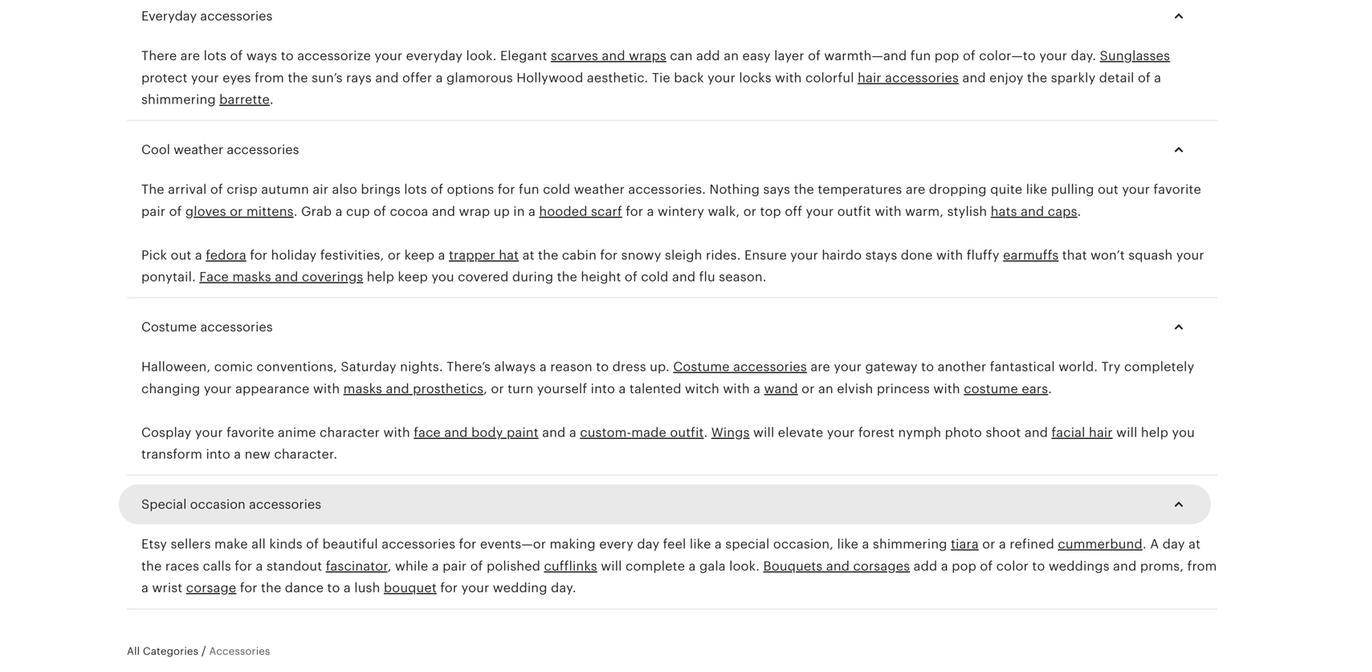 Task type: describe. For each thing, give the bounding box(es) containing it.
0 vertical spatial keep
[[405, 248, 435, 263]]

your down the comic at the left bottom of page
[[204, 382, 232, 396]]

of right kinds
[[306, 538, 319, 552]]

accessories inside there are lots of ways to accessorize your everyday look. elegant scarves and wraps can add an easy layer of warmth—and fun pop of color—to your day. sunglasses protect your eyes from the sun's rays and offer a glamorous hollywood aesthetic. tie back your locks with colorful hair accessories
[[885, 71, 959, 85]]

make
[[215, 538, 248, 552]]

a inside will help you transform into a new character.
[[234, 447, 241, 462]]

0 horizontal spatial you
[[432, 270, 454, 284]]

enjoy
[[990, 71, 1024, 85]]

in
[[514, 204, 525, 219]]

for up face masks and coverings link
[[250, 248, 268, 263]]

1 vertical spatial outfit
[[670, 426, 704, 440]]

colorful
[[806, 71, 854, 85]]

polished
[[487, 559, 541, 574]]

offer
[[402, 71, 432, 85]]

warmth—and
[[825, 49, 907, 63]]

fascinator
[[326, 559, 388, 574]]

wings link
[[712, 426, 750, 440]]

nothing
[[710, 183, 760, 197]]

cummerbund
[[1058, 538, 1143, 552]]

and left the facial
[[1025, 426, 1048, 440]]

or left turn
[[491, 382, 504, 396]]

. down ways
[[270, 92, 274, 107]]

bouquet link
[[384, 581, 437, 596]]

to left the dress
[[596, 360, 609, 375]]

face
[[414, 426, 441, 440]]

wraps
[[629, 49, 667, 63]]

out inside the arrival of crisp autumn air also brings lots of options for fun cold weather accessories. nothing says the temperatures are dropping quite like pulling out your favorite pair of
[[1098, 183, 1119, 197]]

proms,
[[1141, 559, 1184, 574]]

face masks and coverings help keep you covered during the height of cold and flu season.
[[199, 270, 767, 284]]

rides.
[[706, 248, 741, 263]]

barrette
[[219, 92, 270, 107]]

fun inside the arrival of crisp autumn air also brings lots of options for fun cold weather accessories. nothing says the temperatures are dropping quite like pulling out your favorite pair of
[[519, 183, 540, 197]]

races
[[165, 559, 199, 574]]

for right scarf in the top left of the page
[[626, 204, 644, 219]]

refined
[[1010, 538, 1055, 552]]

lots inside the arrival of crisp autumn air also brings lots of options for fun cold weather accessories. nothing says the temperatures are dropping quite like pulling out your favorite pair of
[[404, 183, 427, 197]]

1 vertical spatial cold
[[641, 270, 669, 284]]

0 horizontal spatial will
[[601, 559, 622, 574]]

1 horizontal spatial hair
[[1089, 426, 1113, 440]]

of left options
[[431, 183, 444, 197]]

tab panel containing everyday accessories
[[127, 0, 1218, 610]]

photo
[[945, 426, 982, 440]]

hair accessories link
[[858, 71, 959, 85]]

cosplay
[[141, 426, 192, 440]]

a left gala at the right
[[689, 559, 696, 574]]

events—or
[[480, 538, 546, 552]]

the inside there are lots of ways to accessorize your everyday look. elegant scarves and wraps can add an easy layer of warmth—and fun pop of color—to your day. sunglasses protect your eyes from the sun's rays and offer a glamorous hollywood aesthetic. tie back your locks with colorful hair accessories
[[288, 71, 308, 85]]

scarves and wraps link
[[551, 49, 667, 63]]

a inside . a day at the races calls for a standout
[[256, 559, 263, 574]]

1 vertical spatial masks
[[344, 382, 382, 396]]

cufflinks
[[544, 559, 598, 574]]

hats
[[991, 204, 1018, 219]]

a left "cup"
[[335, 204, 343, 219]]

1 vertical spatial day.
[[551, 581, 577, 596]]

and right the rays
[[375, 71, 399, 85]]

with down another
[[934, 382, 961, 396]]

and down the sleigh
[[672, 270, 696, 284]]

a left wrist
[[141, 581, 149, 596]]

0 horizontal spatial masks
[[232, 270, 271, 284]]

1 horizontal spatial like
[[837, 538, 859, 552]]

. down pulling
[[1078, 204, 1082, 219]]

corsage
[[186, 581, 236, 596]]

wrist
[[152, 581, 183, 596]]

grab
[[301, 204, 332, 219]]

for right bouquet
[[440, 581, 458, 596]]

tiara link
[[951, 538, 979, 552]]

of down arrival
[[169, 204, 182, 219]]

pick
[[141, 248, 167, 263]]

a up gala at the right
[[715, 538, 722, 552]]

your right "off"
[[806, 204, 834, 219]]

for right corsage link
[[240, 581, 258, 596]]

and right paint
[[542, 426, 566, 440]]

and down holiday
[[275, 270, 298, 284]]

ears
[[1022, 382, 1049, 396]]

cool
[[141, 143, 170, 157]]

costume
[[964, 382, 1019, 396]]

. a day at the races calls for a standout
[[141, 538, 1201, 574]]

from inside there are lots of ways to accessorize your everyday look. elegant scarves and wraps can add an easy layer of warmth—and fun pop of color—to your day. sunglasses protect your eyes from the sun's rays and offer a glamorous hollywood aesthetic. tie back your locks with colorful hair accessories
[[255, 71, 284, 85]]

day. inside there are lots of ways to accessorize your everyday look. elegant scarves and wraps can add an easy layer of warmth—and fun pop of color—to your day. sunglasses protect your eyes from the sun's rays and offer a glamorous hollywood aesthetic. tie back your locks with colorful hair accessories
[[1071, 49, 1097, 63]]

weather inside cool weather accessories dropdown button
[[174, 143, 223, 157]]

hat
[[499, 248, 519, 263]]

1 vertical spatial look.
[[730, 559, 760, 574]]

favorite inside the arrival of crisp autumn air also brings lots of options for fun cold weather accessories. nothing says the temperatures are dropping quite like pulling out your favorite pair of
[[1154, 183, 1202, 197]]

1 horizontal spatial outfit
[[838, 204, 872, 219]]

yourself
[[537, 382, 587, 396]]

a left lush
[[344, 581, 351, 596]]

the
[[141, 183, 164, 197]]

accessories up wand
[[733, 360, 807, 375]]

all categories / accessories
[[127, 645, 270, 658]]

your left hairdo
[[791, 248, 819, 263]]

your right back
[[708, 71, 736, 85]]

elevate
[[778, 426, 824, 440]]

of right layer
[[808, 49, 821, 63]]

hair inside there are lots of ways to accessorize your everyday look. elegant scarves and wraps can add an easy layer of warmth—and fun pop of color—to your day. sunglasses protect your eyes from the sun's rays and offer a glamorous hollywood aesthetic. tie back your locks with colorful hair accessories
[[858, 71, 882, 85]]

fluffy
[[967, 248, 1000, 263]]

. inside . a day at the races calls for a standout
[[1143, 538, 1147, 552]]

and left wrap
[[432, 204, 456, 219]]

lush
[[354, 581, 380, 596]]

add inside add a pop of color to weddings and proms, from a wrist
[[914, 559, 938, 574]]

fantastical
[[990, 360, 1055, 375]]

your left forest
[[827, 426, 855, 440]]

the inside and enjoy the sparkly detail of a shimmering
[[1027, 71, 1048, 85]]

a down the dress
[[619, 382, 626, 396]]

bouquets and corsages link
[[764, 559, 910, 574]]

holiday
[[271, 248, 317, 263]]

barrette link
[[219, 92, 270, 107]]

trapper
[[449, 248, 496, 263]]

or right wand
[[802, 382, 815, 396]]

says
[[764, 183, 791, 197]]

1 horizontal spatial into
[[591, 382, 615, 396]]

accessories
[[209, 646, 270, 658]]

air
[[313, 183, 329, 197]]

a inside and enjoy the sparkly detail of a shimmering
[[1155, 71, 1162, 85]]

for inside the arrival of crisp autumn air also brings lots of options for fun cold weather accessories. nothing says the temperatures are dropping quite like pulling out your favorite pair of
[[498, 183, 515, 197]]

are inside there are lots of ways to accessorize your everyday look. elegant scarves and wraps can add an easy layer of warmth—and fun pop of color—to your day. sunglasses protect your eyes from the sun's rays and offer a glamorous hollywood aesthetic. tie back your locks with colorful hair accessories
[[180, 49, 200, 63]]

trapper hat link
[[449, 248, 519, 263]]

fascinator , while a pair of polished cufflinks will complete a gala look. bouquets and corsages
[[326, 559, 910, 574]]

back
[[674, 71, 704, 85]]

a left the custom-
[[569, 426, 577, 440]]

accessories up kinds
[[249, 498, 321, 512]]

sparkly
[[1051, 71, 1096, 85]]

are inside the arrival of crisp autumn air also brings lots of options for fun cold weather accessories. nothing says the temperatures are dropping quite like pulling out your favorite pair of
[[906, 183, 926, 197]]

hooded
[[539, 204, 588, 219]]

costume accessories link
[[673, 360, 807, 375]]

special occasion accessories button
[[127, 486, 1203, 524]]

hats and caps link
[[991, 204, 1078, 219]]

of right "cup"
[[374, 204, 386, 219]]

a right in
[[529, 204, 536, 219]]

look. inside there are lots of ways to accessorize your everyday look. elegant scarves and wraps can add an easy layer of warmth—and fun pop of color—to your day. sunglasses protect your eyes from the sun's rays and offer a glamorous hollywood aesthetic. tie back your locks with colorful hair accessories
[[466, 49, 497, 63]]

to inside are your gateway to another fantastical world. try completely changing your appearance with
[[922, 360, 934, 375]]

cold inside the arrival of crisp autumn air also brings lots of options for fun cold weather accessories. nothing says the temperatures are dropping quite like pulling out your favorite pair of
[[543, 183, 571, 197]]

costume inside dropdown button
[[141, 320, 197, 335]]

your right cosplay
[[195, 426, 223, 440]]

1 horizontal spatial an
[[819, 382, 834, 396]]

for up height
[[600, 248, 618, 263]]

accessories up ways
[[200, 9, 273, 23]]

a up corsages
[[862, 538, 870, 552]]

kinds
[[269, 538, 303, 552]]

will inside will help you transform into a new character.
[[1117, 426, 1138, 440]]

ensure
[[745, 248, 787, 263]]

your up elvish
[[834, 360, 862, 375]]

help inside will help you transform into a new character.
[[1141, 426, 1169, 440]]

costume ears link
[[964, 382, 1049, 396]]

a left trapper
[[438, 248, 445, 263]]

face masks and coverings link
[[199, 270, 363, 284]]

0 horizontal spatial out
[[171, 248, 192, 263]]

hollywood
[[517, 71, 584, 85]]

body
[[472, 426, 503, 440]]

of down snowy
[[625, 270, 638, 284]]

brings
[[361, 183, 401, 197]]

of left "color—to"
[[963, 49, 976, 63]]

accessories up crisp
[[227, 143, 299, 157]]

of up eyes
[[230, 49, 243, 63]]

special
[[726, 538, 770, 552]]

everyday accessories
[[141, 9, 273, 23]]

covered
[[458, 270, 509, 284]]

making
[[550, 538, 596, 552]]

cool weather accessories
[[141, 143, 299, 157]]

and down nights. on the bottom left of page
[[386, 382, 410, 396]]

the up during
[[538, 248, 559, 263]]

with left face
[[383, 426, 410, 440]]

with inside there are lots of ways to accessorize your everyday look. elegant scarves and wraps can add an easy layer of warmth—and fun pop of color—to your day. sunglasses protect your eyes from the sun's rays and offer a glamorous hollywood aesthetic. tie back your locks with colorful hair accessories
[[775, 71, 802, 85]]

0 vertical spatial ,
[[484, 382, 488, 396]]

accessories up while
[[382, 538, 456, 552]]

a left wand
[[754, 382, 761, 396]]

a down accessories.
[[647, 204, 654, 219]]

while
[[395, 559, 428, 574]]

done
[[901, 248, 933, 263]]

with right done
[[937, 248, 963, 263]]

your up sparkly
[[1040, 49, 1068, 63]]

beautiful
[[322, 538, 378, 552]]

changing
[[141, 382, 200, 396]]

or right festivities, at the top left
[[388, 248, 401, 263]]

of left polished
[[470, 559, 483, 574]]

a right corsages
[[941, 559, 949, 574]]

or left top
[[744, 204, 757, 219]]

lots inside there are lots of ways to accessorize your everyday look. elegant scarves and wraps can add an easy layer of warmth—and fun pop of color—to your day. sunglasses protect your eyes from the sun's rays and offer a glamorous hollywood aesthetic. tie back your locks with colorful hair accessories
[[204, 49, 227, 63]]

or right tiara
[[983, 538, 996, 552]]

with inside are your gateway to another fantastical world. try completely changing your appearance with
[[313, 382, 340, 396]]

will help you transform into a new character.
[[141, 426, 1195, 462]]

of up gloves
[[210, 183, 223, 197]]



Task type: vqa. For each thing, say whether or not it's contained in the screenshot.
The Shopping
no



Task type: locate. For each thing, give the bounding box(es) containing it.
shimmering down protect
[[141, 92, 216, 107]]

facial hair link
[[1052, 426, 1113, 440]]

0 horizontal spatial look.
[[466, 49, 497, 63]]

you
[[432, 270, 454, 284], [1172, 426, 1195, 440]]

arrival
[[168, 183, 207, 197]]

day. down cufflinks at the left bottom
[[551, 581, 577, 596]]

1 horizontal spatial help
[[1141, 426, 1169, 440]]

1 horizontal spatial fun
[[911, 49, 931, 63]]

add inside there are lots of ways to accessorize your everyday look. elegant scarves and wraps can add an easy layer of warmth—and fun pop of color—to your day. sunglasses protect your eyes from the sun's rays and offer a glamorous hollywood aesthetic. tie back your locks with colorful hair accessories
[[697, 49, 720, 63]]

1 vertical spatial pair
[[443, 559, 467, 574]]

masks down saturday
[[344, 382, 382, 396]]

1 horizontal spatial you
[[1172, 426, 1195, 440]]

there's
[[447, 360, 491, 375]]

a right while
[[432, 559, 439, 574]]

and inside and enjoy the sparkly detail of a shimmering
[[963, 71, 986, 85]]

help
[[367, 270, 394, 284], [1141, 426, 1169, 440]]

are your gateway to another fantastical world. try completely changing your appearance with
[[141, 360, 1195, 396]]

0 horizontal spatial hair
[[858, 71, 882, 85]]

weather up scarf in the top left of the page
[[574, 183, 625, 197]]

0 horizontal spatial shimmering
[[141, 92, 216, 107]]

to right ways
[[281, 49, 294, 63]]

at right a
[[1189, 538, 1201, 552]]

that
[[1063, 248, 1087, 263]]

1 horizontal spatial out
[[1098, 183, 1119, 197]]

everyday
[[141, 9, 197, 23]]

a up color
[[999, 538, 1007, 552]]

and up aesthetic.
[[602, 49, 626, 63]]

0 vertical spatial fun
[[911, 49, 931, 63]]

1 horizontal spatial add
[[914, 559, 938, 574]]

stays
[[866, 248, 898, 263]]

shimmering up corsages
[[873, 538, 948, 552]]

tab panel
[[127, 0, 1218, 610]]

shimmering inside and enjoy the sparkly detail of a shimmering
[[141, 92, 216, 107]]

0 vertical spatial day.
[[1071, 49, 1097, 63]]

1 horizontal spatial favorite
[[1154, 183, 1202, 197]]

1 vertical spatial hair
[[1089, 426, 1113, 440]]

weather inside the arrival of crisp autumn air also brings lots of options for fun cold weather accessories. nothing says the temperatures are dropping quite like pulling out your favorite pair of
[[574, 183, 625, 197]]

at
[[523, 248, 535, 263], [1189, 538, 1201, 552]]

lots up eyes
[[204, 49, 227, 63]]

2 day from the left
[[1163, 538, 1185, 552]]

add a pop of color to weddings and proms, from a wrist
[[141, 559, 1217, 596]]

0 horizontal spatial cold
[[543, 183, 571, 197]]

0 vertical spatial pop
[[935, 49, 960, 63]]

with down "costume accessories" link
[[723, 382, 750, 396]]

1 vertical spatial lots
[[404, 183, 427, 197]]

wings
[[712, 426, 750, 440]]

masks down the fedora
[[232, 270, 271, 284]]

weather
[[174, 143, 223, 157], [574, 183, 625, 197]]

will
[[754, 426, 775, 440], [1117, 426, 1138, 440], [601, 559, 622, 574]]

1 horizontal spatial ,
[[484, 382, 488, 396]]

add right can
[[697, 49, 720, 63]]

gateway
[[866, 360, 918, 375]]

squash
[[1129, 248, 1173, 263]]

1 vertical spatial are
[[906, 183, 926, 197]]

0 horizontal spatial add
[[697, 49, 720, 63]]

0 horizontal spatial are
[[180, 49, 200, 63]]

all
[[252, 538, 266, 552]]

day. up sparkly
[[1071, 49, 1097, 63]]

1 vertical spatial you
[[1172, 426, 1195, 440]]

weddings
[[1049, 559, 1110, 574]]

1 vertical spatial at
[[1189, 538, 1201, 552]]

0 vertical spatial hair
[[858, 71, 882, 85]]

from inside add a pop of color to weddings and proms, from a wrist
[[1188, 559, 1217, 574]]

height
[[581, 270, 621, 284]]

0 horizontal spatial costume
[[141, 320, 197, 335]]

pulling
[[1051, 183, 1095, 197]]

help down festivities, at the top left
[[367, 270, 394, 284]]

1 vertical spatial add
[[914, 559, 938, 574]]

costume
[[141, 320, 197, 335], [673, 360, 730, 375]]

comic
[[214, 360, 253, 375]]

crisp
[[227, 183, 258, 197]]

will right wings link
[[754, 426, 775, 440]]

to inside add a pop of color to weddings and proms, from a wrist
[[1033, 559, 1045, 574]]

into down the dress
[[591, 382, 615, 396]]

1 horizontal spatial lots
[[404, 183, 427, 197]]

will right facial hair link
[[1117, 426, 1138, 440]]

0 vertical spatial masks
[[232, 270, 271, 284]]

fedora
[[206, 248, 247, 263]]

with down layer
[[775, 71, 802, 85]]

sleigh
[[665, 248, 703, 263]]

into left new
[[206, 447, 230, 462]]

off
[[785, 204, 803, 219]]

ways
[[246, 49, 277, 63]]

occasion,
[[773, 538, 834, 552]]

pair right while
[[443, 559, 467, 574]]

reason
[[550, 360, 593, 375]]

0 horizontal spatial at
[[523, 248, 535, 263]]

0 horizontal spatial day.
[[551, 581, 577, 596]]

scarf
[[591, 204, 622, 219]]

the down standout
[[261, 581, 281, 596]]

1 horizontal spatial from
[[1188, 559, 1217, 574]]

2 horizontal spatial are
[[906, 183, 926, 197]]

2 horizontal spatial like
[[1026, 183, 1048, 197]]

1 horizontal spatial pair
[[443, 559, 467, 574]]

your inside that won't squash your ponytail.
[[1177, 248, 1205, 263]]

for down make
[[235, 559, 252, 574]]

are inside are your gateway to another fantastical world. try completely changing your appearance with
[[811, 360, 831, 375]]

during
[[512, 270, 554, 284]]

up
[[494, 204, 510, 219]]

0 horizontal spatial day
[[637, 538, 660, 552]]

1 horizontal spatial weather
[[574, 183, 625, 197]]

like inside the arrival of crisp autumn air also brings lots of options for fun cold weather accessories. nothing says the temperatures are dropping quite like pulling out your favorite pair of
[[1026, 183, 1048, 197]]

of inside add a pop of color to weddings and proms, from a wrist
[[980, 559, 993, 574]]

0 horizontal spatial like
[[690, 538, 711, 552]]

. down fantastical
[[1049, 382, 1052, 396]]

0 horizontal spatial from
[[255, 71, 284, 85]]

0 vertical spatial are
[[180, 49, 200, 63]]

0 horizontal spatial fun
[[519, 183, 540, 197]]

an inside there are lots of ways to accessorize your everyday look. elegant scarves and wraps can add an easy layer of warmth—and fun pop of color—to your day. sunglasses protect your eyes from the sun's rays and offer a glamorous hollywood aesthetic. tie back your locks with colorful hair accessories
[[724, 49, 739, 63]]

the inside . a day at the races calls for a standout
[[141, 559, 162, 574]]

1 vertical spatial out
[[171, 248, 192, 263]]

of left color
[[980, 559, 993, 574]]

sun's
[[312, 71, 343, 85]]

costume accessories
[[141, 320, 273, 335]]

there
[[141, 49, 177, 63]]

1 horizontal spatial are
[[811, 360, 831, 375]]

look. up glamorous
[[466, 49, 497, 63]]

to up princess
[[922, 360, 934, 375]]

a
[[436, 71, 443, 85], [1155, 71, 1162, 85], [335, 204, 343, 219], [529, 204, 536, 219], [647, 204, 654, 219], [195, 248, 202, 263], [438, 248, 445, 263], [540, 360, 547, 375], [619, 382, 626, 396], [754, 382, 761, 396], [569, 426, 577, 440], [234, 447, 241, 462], [715, 538, 722, 552], [862, 538, 870, 552], [999, 538, 1007, 552], [256, 559, 263, 574], [432, 559, 439, 574], [689, 559, 696, 574], [941, 559, 949, 574], [141, 581, 149, 596], [344, 581, 351, 596]]

sellers
[[171, 538, 211, 552]]

pop up hair accessories link
[[935, 49, 960, 63]]

your inside the arrival of crisp autumn air also brings lots of options for fun cold weather accessories. nothing says the temperatures are dropping quite like pulling out your favorite pair of
[[1122, 183, 1150, 197]]

1 horizontal spatial masks
[[344, 382, 382, 396]]

1 horizontal spatial cold
[[641, 270, 669, 284]]

season.
[[719, 270, 767, 284]]

like
[[1026, 183, 1048, 197], [690, 538, 711, 552], [837, 538, 859, 552]]

custom-
[[580, 426, 632, 440]]

to down refined
[[1033, 559, 1045, 574]]

the
[[288, 71, 308, 85], [1027, 71, 1048, 85], [794, 183, 815, 197], [538, 248, 559, 263], [557, 270, 578, 284], [141, 559, 162, 574], [261, 581, 281, 596]]

outfit
[[838, 204, 872, 219], [670, 426, 704, 440]]

1 vertical spatial help
[[1141, 426, 1169, 440]]

1 vertical spatial shimmering
[[873, 538, 948, 552]]

0 horizontal spatial lots
[[204, 49, 227, 63]]

the up "off"
[[794, 183, 815, 197]]

completely
[[1125, 360, 1195, 375]]

pair down the
[[141, 204, 166, 219]]

0 vertical spatial shimmering
[[141, 92, 216, 107]]

to right dance
[[327, 581, 340, 596]]

cufflinks link
[[544, 559, 598, 574]]

0 vertical spatial cold
[[543, 183, 571, 197]]

up.
[[650, 360, 670, 375]]

1 horizontal spatial shimmering
[[873, 538, 948, 552]]

0 horizontal spatial into
[[206, 447, 230, 462]]

0 horizontal spatial pair
[[141, 204, 166, 219]]

pop
[[935, 49, 960, 63], [952, 559, 977, 574]]

day up complete
[[637, 538, 660, 552]]

1 horizontal spatial day.
[[1071, 49, 1097, 63]]

fun up in
[[519, 183, 540, 197]]

will down every
[[601, 559, 622, 574]]

1 day from the left
[[637, 538, 660, 552]]

1 vertical spatial fun
[[519, 183, 540, 197]]

cummerbund link
[[1058, 538, 1143, 552]]

a left new
[[234, 447, 241, 462]]

gloves
[[185, 204, 226, 219]]

1 vertical spatial weather
[[574, 183, 625, 197]]

and right "hats" on the top right of the page
[[1021, 204, 1045, 219]]

0 vertical spatial favorite
[[1154, 183, 1202, 197]]

your left eyes
[[191, 71, 219, 85]]

/
[[202, 645, 206, 658]]

nights.
[[400, 360, 443, 375]]

the inside the arrival of crisp autumn air also brings lots of options for fun cold weather accessories. nothing says the temperatures are dropping quite like pulling out your favorite pair of
[[794, 183, 815, 197]]

the left sun's
[[288, 71, 308, 85]]

corsage link
[[186, 581, 236, 596]]

weather up arrival
[[174, 143, 223, 157]]

. left wings link
[[704, 426, 708, 440]]

a down all
[[256, 559, 263, 574]]

corsages
[[854, 559, 910, 574]]

fun inside there are lots of ways to accessorize your everyday look. elegant scarves and wraps can add an easy layer of warmth—and fun pop of color—to your day. sunglasses protect your eyes from the sun's rays and offer a glamorous hollywood aesthetic. tie back your locks with colorful hair accessories
[[911, 49, 931, 63]]

, left while
[[388, 559, 392, 574]]

all categories link
[[127, 645, 199, 658]]

with down 'conventions,'
[[313, 382, 340, 396]]

detail
[[1100, 71, 1135, 85]]

or down crisp
[[230, 204, 243, 219]]

0 vertical spatial costume
[[141, 320, 197, 335]]

from
[[255, 71, 284, 85], [1188, 559, 1217, 574]]

accessorize
[[297, 49, 371, 63]]

from right proms,
[[1188, 559, 1217, 574]]

1 vertical spatial an
[[819, 382, 834, 396]]

0 vertical spatial at
[[523, 248, 535, 263]]

with down temperatures
[[875, 204, 902, 219]]

like up gala at the right
[[690, 538, 711, 552]]

0 vertical spatial weather
[[174, 143, 223, 157]]

1 vertical spatial from
[[1188, 559, 1217, 574]]

1 horizontal spatial at
[[1189, 538, 1201, 552]]

0 vertical spatial from
[[255, 71, 284, 85]]

shoot
[[986, 426, 1021, 440]]

you inside will help you transform into a new character.
[[1172, 426, 1195, 440]]

for up up
[[498, 183, 515, 197]]

your right 'squash'
[[1177, 248, 1205, 263]]

pop inside there are lots of ways to accessorize your everyday look. elegant scarves and wraps can add an easy layer of warmth—and fun pop of color—to your day. sunglasses protect your eyes from the sun's rays and offer a glamorous hollywood aesthetic. tie back your locks with colorful hair accessories
[[935, 49, 960, 63]]

day inside . a day at the races calls for a standout
[[1163, 538, 1185, 552]]

the down cabin
[[557, 270, 578, 284]]

tiara
[[951, 538, 979, 552]]

cold down snowy
[[641, 270, 669, 284]]

0 horizontal spatial an
[[724, 49, 739, 63]]

earmuffs
[[1003, 248, 1059, 263]]

wedding
[[493, 581, 548, 596]]

of inside and enjoy the sparkly detail of a shimmering
[[1138, 71, 1151, 85]]

accessories inside dropdown button
[[200, 320, 273, 335]]

and right face
[[444, 426, 468, 440]]

cocoa
[[390, 204, 429, 219]]

1 vertical spatial ,
[[388, 559, 392, 574]]

at inside . a day at the races calls for a standout
[[1189, 538, 1201, 552]]

a inside there are lots of ways to accessorize your everyday look. elegant scarves and wraps can add an easy layer of warmth—and fun pop of color—to your day. sunglasses protect your eyes from the sun's rays and offer a glamorous hollywood aesthetic. tie back your locks with colorful hair accessories
[[436, 71, 443, 85]]

an left easy
[[724, 49, 739, 63]]

0 horizontal spatial outfit
[[670, 426, 704, 440]]

outfit down temperatures
[[838, 204, 872, 219]]

your up the 'offer'
[[375, 49, 403, 63]]

a right always
[[540, 360, 547, 375]]

standout
[[267, 559, 322, 574]]

also
[[332, 183, 357, 197]]

and down cummerbund
[[1114, 559, 1137, 574]]

2 horizontal spatial will
[[1117, 426, 1138, 440]]

a up face
[[195, 248, 202, 263]]

0 vertical spatial lots
[[204, 49, 227, 63]]

keep
[[405, 248, 435, 263], [398, 270, 428, 284]]

your down polished
[[462, 581, 490, 596]]

and down occasion,
[[826, 559, 850, 574]]

from down ways
[[255, 71, 284, 85]]

you down completely
[[1172, 426, 1195, 440]]

hair right the facial
[[1089, 426, 1113, 440]]

1 vertical spatial pop
[[952, 559, 977, 574]]

0 vertical spatial out
[[1098, 183, 1119, 197]]

your
[[375, 49, 403, 63], [1040, 49, 1068, 63], [191, 71, 219, 85], [708, 71, 736, 85], [1122, 183, 1150, 197], [806, 204, 834, 219], [791, 248, 819, 263], [1177, 248, 1205, 263], [834, 360, 862, 375], [204, 382, 232, 396], [195, 426, 223, 440], [827, 426, 855, 440], [462, 581, 490, 596]]

anime
[[278, 426, 316, 440]]

help down completely
[[1141, 426, 1169, 440]]

0 vertical spatial add
[[697, 49, 720, 63]]

0 vertical spatial pair
[[141, 204, 166, 219]]

and inside add a pop of color to weddings and proms, from a wrist
[[1114, 559, 1137, 574]]

1 vertical spatial costume
[[673, 360, 730, 375]]

0 horizontal spatial favorite
[[227, 426, 274, 440]]

1 vertical spatial keep
[[398, 270, 428, 284]]

to inside there are lots of ways to accessorize your everyday look. elegant scarves and wraps can add an easy layer of warmth—and fun pop of color—to your day. sunglasses protect your eyes from the sun's rays and offer a glamorous hollywood aesthetic. tie back your locks with colorful hair accessories
[[281, 49, 294, 63]]

always
[[494, 360, 536, 375]]

for left events—or
[[459, 538, 477, 552]]

0 horizontal spatial help
[[367, 270, 394, 284]]

pair inside the arrival of crisp autumn air also brings lots of options for fun cold weather accessories. nothing says the temperatures are dropping quite like pulling out your favorite pair of
[[141, 204, 166, 219]]

0 vertical spatial help
[[367, 270, 394, 284]]

1 horizontal spatial look.
[[730, 559, 760, 574]]

favorite up 'squash'
[[1154, 183, 1202, 197]]

snowy
[[621, 248, 662, 263]]

easy
[[743, 49, 771, 63]]

2 vertical spatial are
[[811, 360, 831, 375]]

. left a
[[1143, 538, 1147, 552]]

the arrival of crisp autumn air also brings lots of options for fun cold weather accessories. nothing says the temperatures are dropping quite like pulling out your favorite pair of
[[141, 183, 1202, 219]]

for inside . a day at the races calls for a standout
[[235, 559, 252, 574]]

1 vertical spatial into
[[206, 447, 230, 462]]

. left the 'grab'
[[294, 204, 298, 219]]

cosplay your favorite anime character with face and body paint and a custom-made outfit . wings will elevate your forest nymph photo shoot and facial hair
[[141, 426, 1113, 440]]

1 horizontal spatial costume
[[673, 360, 730, 375]]

0 vertical spatial into
[[591, 382, 615, 396]]

are up elevate
[[811, 360, 831, 375]]

0 vertical spatial outfit
[[838, 204, 872, 219]]

at right hat
[[523, 248, 535, 263]]

occasion
[[190, 498, 246, 512]]

pop inside add a pop of color to weddings and proms, from a wrist
[[952, 559, 977, 574]]

1 vertical spatial favorite
[[227, 426, 274, 440]]

an
[[724, 49, 739, 63], [819, 382, 834, 396]]

day right a
[[1163, 538, 1185, 552]]

quite
[[991, 183, 1023, 197]]

1 horizontal spatial will
[[754, 426, 775, 440]]

0 vertical spatial you
[[432, 270, 454, 284]]

into inside will help you transform into a new character.
[[206, 447, 230, 462]]

and
[[602, 49, 626, 63], [375, 71, 399, 85], [963, 71, 986, 85], [432, 204, 456, 219], [1021, 204, 1045, 219], [275, 270, 298, 284], [672, 270, 696, 284], [386, 382, 410, 396], [444, 426, 468, 440], [542, 426, 566, 440], [1025, 426, 1048, 440], [826, 559, 850, 574], [1114, 559, 1137, 574]]

0 horizontal spatial weather
[[174, 143, 223, 157]]

are up warm,
[[906, 183, 926, 197]]

new
[[245, 447, 271, 462]]

0 horizontal spatial ,
[[388, 559, 392, 574]]



